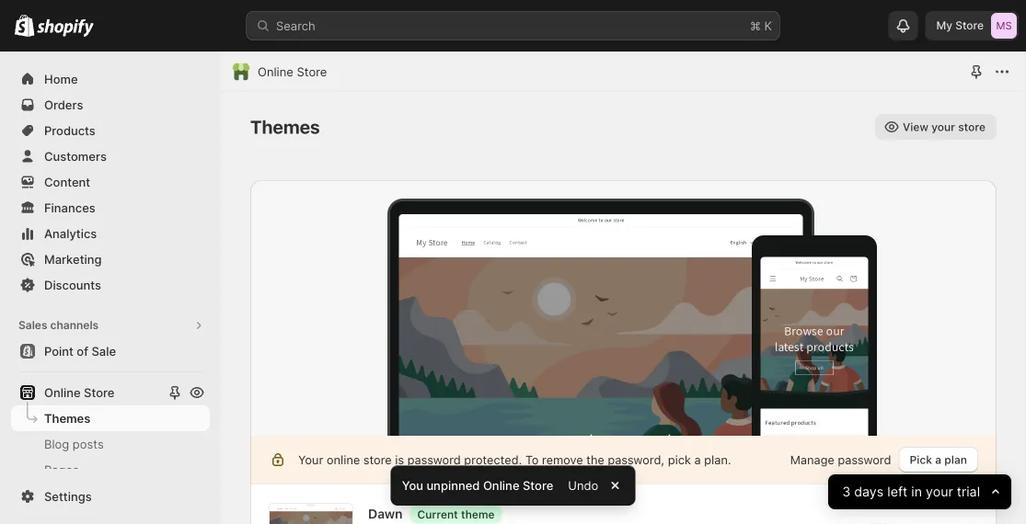 Task type: describe. For each thing, give the bounding box(es) containing it.
sales channels button
[[11, 313, 210, 339]]

products link
[[11, 118, 210, 144]]

content link
[[11, 169, 210, 195]]

marketing
[[44, 252, 102, 267]]

pages link
[[11, 458, 210, 484]]

sales
[[18, 319, 47, 332]]

you
[[402, 479, 424, 493]]

finances link
[[11, 195, 210, 221]]

0 horizontal spatial online store
[[44, 386, 115, 400]]

search
[[276, 18, 316, 33]]

shopify image
[[37, 19, 94, 37]]

0 vertical spatial online store
[[258, 64, 327, 79]]

k
[[765, 18, 773, 33]]

point of sale button
[[0, 339, 221, 365]]

customers
[[44, 149, 107, 163]]

point
[[44, 344, 74, 359]]

point of sale
[[44, 344, 116, 359]]

finances
[[44, 201, 96, 215]]

themes link
[[11, 406, 210, 432]]

settings
[[44, 490, 92, 504]]

0 vertical spatial online store link
[[258, 63, 327, 81]]

store left undo
[[523, 479, 554, 493]]

unpinned
[[427, 479, 480, 493]]

days
[[855, 485, 884, 501]]

settings link
[[11, 484, 210, 510]]

blog posts link
[[11, 432, 210, 458]]

2 horizontal spatial online
[[483, 479, 520, 493]]

home
[[44, 72, 78, 86]]

store down search
[[297, 64, 327, 79]]

left
[[888, 485, 908, 501]]

pages
[[44, 463, 79, 478]]

my
[[937, 19, 953, 32]]

blog
[[44, 437, 69, 452]]

0 vertical spatial online
[[258, 64, 294, 79]]

undo
[[569, 479, 599, 493]]

⌘
[[751, 18, 762, 33]]

point of sale link
[[11, 339, 210, 365]]

undo button
[[557, 473, 610, 499]]

customers link
[[11, 144, 210, 169]]

0 horizontal spatial online store link
[[11, 380, 164, 406]]

3
[[843, 485, 851, 501]]

navigation
[[44, 489, 105, 503]]



Task type: locate. For each thing, give the bounding box(es) containing it.
store
[[956, 19, 985, 32], [297, 64, 327, 79], [84, 386, 115, 400], [523, 479, 554, 493]]

online store image
[[232, 63, 251, 81]]

your
[[926, 485, 954, 501]]

2 vertical spatial online
[[483, 479, 520, 493]]

my store
[[937, 19, 985, 32]]

products
[[44, 123, 96, 138]]

themes
[[44, 412, 91, 426]]

content
[[44, 175, 90, 189]]

orders link
[[11, 92, 210, 118]]

1 horizontal spatial online
[[258, 64, 294, 79]]

orders
[[44, 98, 83, 112]]

my store image
[[992, 13, 1018, 39]]

online store link
[[258, 63, 327, 81], [11, 380, 164, 406]]

1 vertical spatial online store
[[44, 386, 115, 400]]

online
[[258, 64, 294, 79], [44, 386, 81, 400], [483, 479, 520, 493]]

channels
[[50, 319, 99, 332]]

online up "themes"
[[44, 386, 81, 400]]

navigation link
[[11, 484, 210, 509]]

blog posts
[[44, 437, 104, 452]]

trial
[[957, 485, 981, 501]]

of
[[77, 344, 88, 359]]

analytics
[[44, 227, 97, 241]]

discounts
[[44, 278, 101, 292]]

1 vertical spatial online store link
[[11, 380, 164, 406]]

online store
[[258, 64, 327, 79], [44, 386, 115, 400]]

discounts link
[[11, 273, 210, 298]]

⌘ k
[[751, 18, 773, 33]]

3 days left in your trial
[[843, 485, 981, 501]]

store right my
[[956, 19, 985, 32]]

1 horizontal spatial online store
[[258, 64, 327, 79]]

online store down search
[[258, 64, 327, 79]]

online store up "themes"
[[44, 386, 115, 400]]

0 horizontal spatial online
[[44, 386, 81, 400]]

home link
[[11, 66, 210, 92]]

online store link down search
[[258, 63, 327, 81]]

sale
[[92, 344, 116, 359]]

3 days left in your trial button
[[829, 475, 1012, 510]]

in
[[912, 485, 923, 501]]

store up themes link
[[84, 386, 115, 400]]

analytics link
[[11, 221, 210, 247]]

1 vertical spatial online
[[44, 386, 81, 400]]

sales channels
[[18, 319, 99, 332]]

marketing link
[[11, 247, 210, 273]]

shopify image
[[15, 14, 34, 37]]

online store link up "themes"
[[11, 380, 164, 406]]

1 horizontal spatial online store link
[[258, 63, 327, 81]]

posts
[[73, 437, 104, 452]]

you unpinned online store
[[402, 479, 554, 493]]

online right online store image
[[258, 64, 294, 79]]

online right unpinned
[[483, 479, 520, 493]]



Task type: vqa. For each thing, say whether or not it's contained in the screenshot.
days
yes



